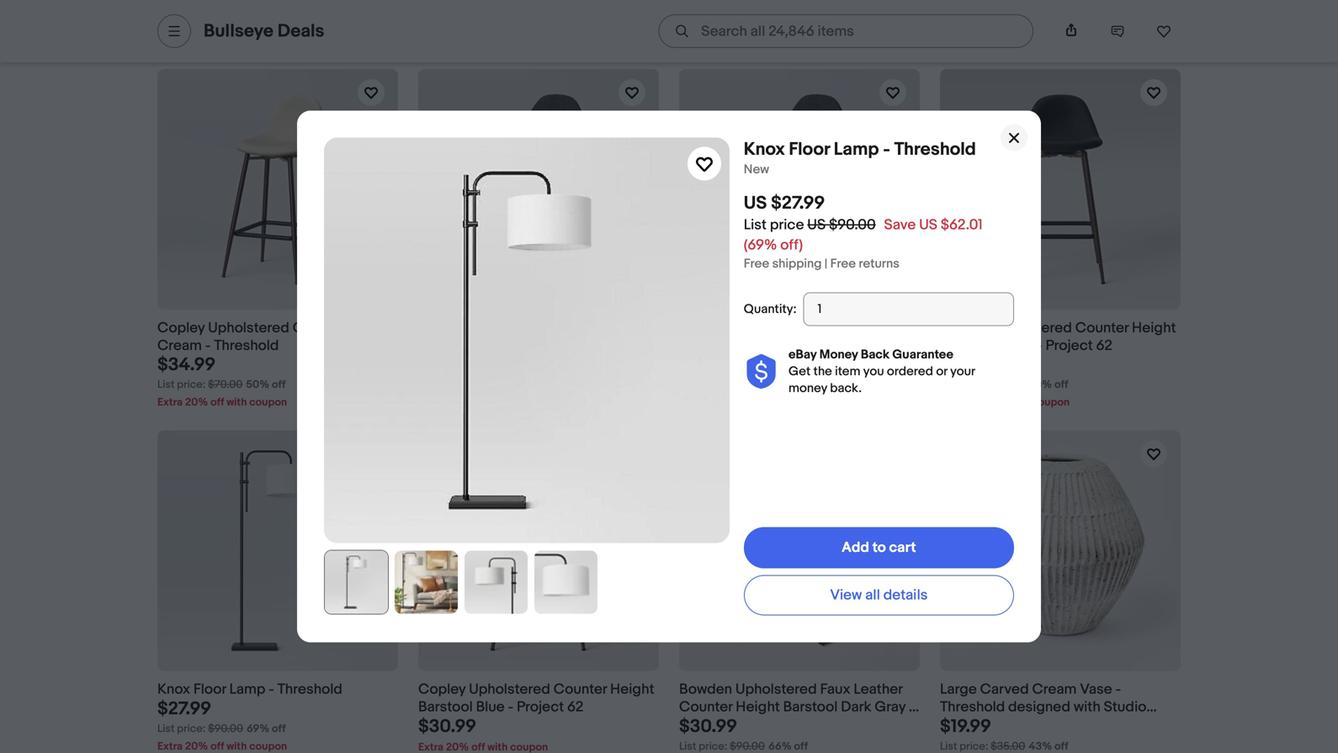 Task type: describe. For each thing, give the bounding box(es) containing it.
$19.99
[[940, 716, 991, 738]]

barstool for copley upholstered counter height barstool black - project 62
[[940, 337, 995, 355]]

guarantee
[[893, 347, 954, 362]]

copley upholstered counter height barstool blue - project 62
[[418, 681, 654, 716]]

- inside copley upholstered counter height barstool black - project 62
[[1037, 337, 1043, 355]]

details
[[884, 587, 928, 604]]

knox floor lamp - threshold dialog
[[0, 0, 1338, 753]]

knox floor lamp - threshold
[[157, 681, 342, 699]]

copley upholstered counter stool dark gray - threshold : quick view image for $34.99
[[418, 69, 659, 310]]

extra 20% off with coupon
[[940, 396, 1070, 409]]

get
[[789, 364, 811, 379]]

floor for knox floor lamp - threshold
[[194, 681, 226, 699]]

knox floor lamp - threshold : quick view image
[[157, 431, 398, 671]]

with inside 'large carved cream vase - threshold designed with studio mcgee'
[[1074, 699, 1101, 716]]

add to cart
[[842, 539, 916, 557]]

lamp for knox floor lamp - threshold new
[[834, 139, 879, 160]]

50% for threshold
[[246, 378, 269, 392]]

price
[[770, 216, 804, 234]]

threshold inside "bowden upholstered faux leather counter height barstool dark gray - threshold"
[[679, 716, 744, 734]]

20% for copley upholstered counter stool dark gray - threshold : quick view image for $37.99
[[707, 396, 730, 409]]

bowden upholstered faux leather counter height barstool dark gray - threshold : quick view image
[[679, 431, 920, 671]]

price: inside $37.99 list price: $70.00 46% off extra 20% off with coupon
[[699, 378, 728, 392]]

to
[[873, 539, 886, 557]]

threshold inside copley upholstered counter stool cream - threshold
[[214, 337, 279, 355]]

$90.00 for list
[[829, 216, 876, 234]]

back.
[[830, 381, 862, 396]]

|
[[825, 256, 828, 272]]

knox floor lamp - threshold button
[[157, 681, 398, 699]]

coupon inside $27.99 list price: $90.00 69% off extra 20% off with coupon
[[249, 740, 287, 753]]

66%
[[768, 740, 792, 753]]

upholstered for copley upholstered counter height barstool black - project 62 : quick view image
[[991, 319, 1072, 337]]

lamp for knox floor lamp - threshold
[[229, 681, 265, 699]]

carved
[[980, 681, 1029, 699]]

height for copley upholstered counter height barstool blue - project 62
[[610, 681, 654, 699]]

$27.99 list price: $90.00 69% off extra 20% off with coupon
[[157, 698, 287, 753]]

copley upholstered counter height barstool black - project 62 : quick view image
[[940, 69, 1181, 310]]

threshold inside 'large carved cream vase - threshold designed with studio mcgee'
[[940, 699, 1005, 716]]

counter inside "bowden upholstered faux leather counter height barstool dark gray - threshold"
[[679, 699, 733, 716]]

$34.99 for cream
[[157, 354, 216, 376]]

list price us $90.00
[[744, 216, 876, 234]]

- inside the knox floor lamp - threshold new
[[883, 139, 890, 160]]

20% for copley upholstered counter stool dark gray - threshold : quick view image associated with $34.99
[[446, 396, 469, 409]]

$19.99 list price: $35.00 43% off
[[940, 716, 1068, 753]]

your
[[950, 364, 975, 379]]

picture 4 of 4 image
[[534, 551, 598, 614]]

gray for $37.99
[[713, 337, 744, 355]]

upholstered for bowden upholstered faux leather counter height barstool dark gray - threshold : quick view image
[[736, 681, 817, 699]]

2 free from the left
[[830, 256, 856, 272]]

20% for copley upholstered counter stool cream - threshold : quick view image
[[185, 396, 208, 409]]

20% for knox floor lamp - threshold : quick view image
[[185, 740, 208, 753]]

knox floor lamp - threshold new
[[744, 139, 976, 177]]

barstool inside "bowden upholstered faux leather counter height barstool dark gray - threshold"
[[783, 699, 838, 716]]

bullseye
[[204, 20, 274, 42]]

blue
[[476, 699, 505, 716]]

cart
[[889, 539, 916, 557]]

all
[[865, 587, 880, 604]]

extra inside $27.99 list price: $90.00 69% off extra 20% off with coupon
[[157, 740, 183, 753]]

copley upholstered counter stool cream - threshold : quick view image
[[157, 69, 398, 310]]

cream inside 'large carved cream vase - threshold designed with studio mcgee'
[[1032, 681, 1077, 699]]

view all details link
[[744, 575, 1014, 616]]

large carved cream vase - threshold designed with studio mcgee button
[[940, 681, 1181, 734]]

$30.99 list price: $90.00 66% off
[[679, 716, 808, 753]]

$34.99 for dark
[[418, 354, 477, 376]]

bullseye deals
[[204, 20, 324, 42]]

with for copley upholstered counter stool dark gray - threshold : quick view image for $37.99
[[748, 396, 769, 409]]

off inside $30.99 list price: $90.00 66% off
[[794, 740, 808, 753]]

copley for copley upholstered counter stool cream - threshold button
[[157, 319, 205, 337]]

barstool for copley upholstered counter height barstool blue - project 62
[[418, 699, 473, 716]]

add
[[842, 539, 869, 557]]

copley upholstered counter height barstool black - project 62
[[940, 319, 1176, 355]]

stool for copley upholstered counter stool dark gray - threshold button for $37.99
[[871, 319, 905, 337]]

- inside "bowden upholstered faux leather counter height barstool dark gray - threshold"
[[909, 699, 914, 716]]

project for blue
[[517, 699, 564, 716]]

$30.99 for $30.99
[[418, 716, 476, 738]]

62 for blue
[[567, 699, 584, 716]]

large carved cream vase - threshold designed with studio mcgee
[[940, 681, 1147, 734]]

mcgee
[[940, 716, 989, 734]]

bowden upholstered faux leather counter height barstool dark gray - threshold button
[[679, 681, 920, 734]]

studio
[[1104, 699, 1147, 716]]

quantity:
[[744, 302, 797, 317]]

$90.00 for $30.99
[[730, 740, 765, 753]]

(69%
[[744, 237, 777, 254]]

money
[[820, 347, 858, 362]]

large
[[940, 681, 977, 699]]

- inside "button"
[[269, 681, 274, 699]]

copley for copley upholstered counter height barstool black - project 62 "button"
[[940, 319, 988, 337]]

$37.99
[[679, 354, 733, 376]]

view
[[830, 587, 862, 604]]

upholstered for copley upholstered counter height barstool blue - project 62 : quick view image
[[469, 681, 550, 699]]

picture 2 of 4 image
[[395, 551, 458, 614]]

copley for copley upholstered counter height barstool blue - project 62 button
[[418, 681, 466, 699]]

counter for copley upholstered counter height barstool black - project 62 "button"
[[1075, 319, 1129, 337]]

copley for $34.99's copley upholstered counter stool dark gray - threshold button
[[418, 319, 466, 337]]

46%
[[768, 378, 791, 392]]

copley upholstered counter stool dark gray - threshold for $37.99
[[679, 319, 905, 355]]

copley upholstered counter stool dark gray - threshold button for $34.99
[[418, 319, 659, 355]]

1 free from the left
[[744, 256, 769, 272]]

threshold inside "button"
[[277, 681, 342, 699]]

1 horizontal spatial us
[[807, 216, 826, 234]]

dark for $34.99
[[418, 337, 449, 355]]

new
[[744, 162, 769, 177]]

large carved cream vase - threshold designed with studio mcgee : quick view image
[[940, 431, 1181, 671]]

copley upholstered counter height barstool blue - project 62 button
[[418, 681, 659, 716]]

with for copley upholstered counter stool cream - threshold : quick view image
[[227, 396, 247, 409]]

us inside save us $62.01 (69% off)
[[919, 216, 938, 234]]

counter for $34.99's copley upholstered counter stool dark gray - threshold button
[[554, 319, 607, 337]]



Task type: vqa. For each thing, say whether or not it's contained in the screenshot.


Task type: locate. For each thing, give the bounding box(es) containing it.
us
[[744, 192, 767, 214], [807, 216, 826, 234], [919, 216, 938, 234]]

stool
[[349, 319, 383, 337], [610, 319, 644, 337], [871, 319, 905, 337]]

2 horizontal spatial height
[[1132, 319, 1176, 337]]

us right price
[[807, 216, 826, 234]]

copley upholstered counter stool cream - threshold
[[157, 319, 383, 355]]

$34.99 list price: $70.00 50% off extra 20% off with coupon for -
[[418, 354, 548, 409]]

$90.00
[[829, 216, 876, 234], [208, 723, 243, 736], [730, 740, 765, 753]]

$90.00 inside $30.99 list price: $90.00 66% off
[[730, 740, 765, 753]]

copley upholstered counter stool dark gray - threshold button for $37.99
[[679, 319, 920, 355]]

counter for copley upholstered counter height barstool blue - project 62 button
[[554, 681, 607, 699]]

cream
[[157, 337, 202, 355], [1032, 681, 1077, 699]]

2 horizontal spatial $34.99
[[940, 354, 998, 376]]

height
[[1132, 319, 1176, 337], [610, 681, 654, 699], [736, 699, 780, 716]]

threshold inside the knox floor lamp - threshold new
[[894, 139, 976, 160]]

1 horizontal spatial $30.99
[[679, 716, 737, 738]]

$34.99
[[157, 354, 216, 376], [418, 354, 477, 376], [940, 354, 998, 376]]

project
[[1046, 337, 1093, 355], [517, 699, 564, 716]]

$70.00 for copley upholstered counter stool dark gray - threshold : quick view image for $37.99
[[730, 378, 765, 392]]

height for copley upholstered counter height barstool black - project 62
[[1132, 319, 1176, 337]]

2 copley upholstered counter stool dark gray - threshold : quick view image from the left
[[679, 69, 920, 310]]

barstool up 66%
[[783, 699, 838, 716]]

1 horizontal spatial height
[[736, 699, 780, 716]]

3 stool from the left
[[871, 319, 905, 337]]

1 horizontal spatial knox
[[744, 139, 785, 160]]

price: inside $27.99 list price: $90.00 69% off extra 20% off with coupon
[[177, 723, 206, 736]]

upholstered inside copley upholstered counter height barstool black - project 62
[[991, 319, 1072, 337]]

leather
[[854, 681, 903, 699]]

or
[[936, 364, 948, 379]]

$90.00 inside $27.99 list price: $90.00 69% off extra 20% off with coupon
[[208, 723, 243, 736]]

1 horizontal spatial $70.00
[[469, 378, 504, 392]]

1 vertical spatial knox
[[157, 681, 190, 699]]

1 50% from the left
[[246, 378, 269, 392]]

copley inside copley upholstered counter height barstool blue - project 62
[[418, 681, 466, 699]]

1 copley upholstered counter stool dark gray - threshold from the left
[[418, 319, 644, 355]]

counter inside copley upholstered counter height barstool blue - project 62
[[554, 681, 607, 699]]

lamp inside "button"
[[229, 681, 265, 699]]

2 horizontal spatial gray
[[875, 699, 906, 716]]

with for copley upholstered counter stool dark gray - threshold : quick view image associated with $34.99
[[487, 396, 508, 409]]

0 horizontal spatial project
[[517, 699, 564, 716]]

0 horizontal spatial knox
[[157, 681, 190, 699]]

1 horizontal spatial gray
[[713, 337, 744, 355]]

$70.00 for copley upholstered counter stool dark gray - threshold : quick view image associated with $34.99
[[469, 378, 504, 392]]

list inside $19.99 list price: $35.00 43% off
[[940, 740, 957, 753]]

$30.99
[[418, 716, 476, 738], [679, 716, 737, 738]]

1 $30.99 from the left
[[418, 716, 476, 738]]

dark inside "bowden upholstered faux leather counter height barstool dark gray - threshold"
[[841, 699, 872, 716]]

0 horizontal spatial $27.99
[[157, 698, 211, 720]]

floor inside the knox floor lamp - threshold new
[[789, 139, 830, 160]]

the
[[814, 364, 832, 379]]

with inside $27.99 list price: $90.00 69% off extra 20% off with coupon
[[227, 740, 247, 753]]

project for black
[[1046, 337, 1093, 355]]

ordered
[[887, 364, 933, 379]]

$27.99 inside 'knox floor lamp - threshold' dialog
[[771, 192, 825, 214]]

list inside 'knox floor lamp - threshold' dialog
[[744, 216, 767, 234]]

counter for copley upholstered counter stool cream - threshold button
[[293, 319, 346, 337]]

1 $34.99 list price: $70.00 50% off extra 20% off with coupon from the left
[[157, 354, 287, 409]]

upholstered for copley upholstered counter stool cream - threshold : quick view image
[[208, 319, 289, 337]]

1 horizontal spatial cream
[[1032, 681, 1077, 699]]

add to cart button
[[744, 527, 1014, 568]]

gray for $34.99
[[452, 337, 483, 355]]

3 50% from the left
[[1029, 378, 1052, 392]]

with for knox floor lamp - threshold : quick view image
[[227, 740, 247, 753]]

copley upholstered counter stool dark gray - threshold button
[[418, 319, 659, 355], [679, 319, 920, 355]]

$27.99
[[771, 192, 825, 214], [157, 698, 211, 720]]

1 $70.00 from the left
[[208, 378, 243, 392]]

lamp
[[834, 139, 879, 160], [229, 681, 265, 699]]

list inside $37.99 list price: $70.00 46% off extra 20% off with coupon
[[679, 378, 696, 392]]

Quantity: number field
[[804, 293, 1014, 326]]

2 50% from the left
[[507, 378, 530, 392]]

43%
[[1029, 740, 1052, 753]]

item
[[835, 364, 861, 379]]

1 copley upholstered counter stool dark gray - threshold button from the left
[[418, 319, 659, 355]]

0 horizontal spatial $30.99
[[418, 716, 476, 738]]

stool for $34.99's copley upholstered counter stool dark gray - threshold button
[[610, 319, 644, 337]]

bowden upholstered faux leather counter height barstool dark gray - threshold
[[679, 681, 914, 734]]

2 vertical spatial $90.00
[[730, 740, 765, 753]]

$70.00
[[208, 378, 243, 392], [469, 378, 504, 392], [730, 378, 765, 392]]

1 horizontal spatial lamp
[[834, 139, 879, 160]]

0 vertical spatial $90.00
[[829, 216, 876, 234]]

list inside $30.99 list price: $90.00 66% off
[[679, 740, 696, 753]]

0 vertical spatial project
[[1046, 337, 1093, 355]]

62 inside copley upholstered counter height barstool black - project 62
[[1096, 337, 1113, 355]]

ebay
[[789, 347, 817, 362]]

2 horizontal spatial 50%
[[1029, 378, 1052, 392]]

lamp inside the knox floor lamp - threshold new
[[834, 139, 879, 160]]

$62.01
[[941, 216, 983, 234]]

1 vertical spatial $90.00
[[208, 723, 243, 736]]

with
[[227, 396, 247, 409], [487, 396, 508, 409], [748, 396, 769, 409], [1009, 396, 1030, 409], [1074, 699, 1101, 716], [227, 740, 247, 753]]

0 vertical spatial lamp
[[834, 139, 879, 160]]

20%
[[185, 396, 208, 409], [446, 396, 469, 409], [707, 396, 730, 409], [968, 396, 991, 409], [185, 740, 208, 753]]

bowden
[[679, 681, 732, 699]]

copley inside copley upholstered counter stool cream - threshold
[[157, 319, 205, 337]]

1 vertical spatial 62
[[567, 699, 584, 716]]

1 vertical spatial cream
[[1032, 681, 1077, 699]]

upholstered inside copley upholstered counter height barstool blue - project 62
[[469, 681, 550, 699]]

0 horizontal spatial height
[[610, 681, 654, 699]]

list price:
[[940, 378, 991, 392]]

us right save
[[919, 216, 938, 234]]

knox for knox floor lamp - threshold new
[[744, 139, 785, 160]]

3 $34.99 from the left
[[940, 354, 998, 376]]

$90.00 for $27.99
[[208, 723, 243, 736]]

1 horizontal spatial 50%
[[507, 378, 530, 392]]

floor
[[789, 139, 830, 160], [194, 681, 226, 699]]

1 horizontal spatial $90.00
[[730, 740, 765, 753]]

designed
[[1008, 699, 1071, 716]]

$70.00 for copley upholstered counter stool cream - threshold : quick view image
[[208, 378, 243, 392]]

0 horizontal spatial dark
[[418, 337, 449, 355]]

coupon
[[249, 396, 287, 409], [510, 396, 548, 409], [771, 396, 809, 409], [1032, 396, 1070, 409], [249, 740, 287, 753]]

62 inside copley upholstered counter height barstool blue - project 62
[[567, 699, 584, 716]]

1 horizontal spatial project
[[1046, 337, 1093, 355]]

height inside copley upholstered counter height barstool blue - project 62
[[610, 681, 654, 699]]

1 horizontal spatial free
[[830, 256, 856, 272]]

0 vertical spatial 62
[[1096, 337, 1113, 355]]

$90.00 inside 'knox floor lamp - threshold' dialog
[[829, 216, 876, 234]]

0 horizontal spatial cream
[[157, 337, 202, 355]]

20% inside $27.99 list price: $90.00 69% off extra 20% off with coupon
[[185, 740, 208, 753]]

2 horizontal spatial $70.00
[[730, 378, 765, 392]]

knox inside the knox floor lamp - threshold new
[[744, 139, 785, 160]]

2 $30.99 from the left
[[679, 716, 737, 738]]

threshold
[[894, 139, 976, 160], [214, 337, 279, 355], [495, 337, 560, 355], [756, 337, 821, 355], [277, 681, 342, 699], [940, 699, 1005, 716], [679, 716, 744, 734]]

0 horizontal spatial copley upholstered counter stool dark gray - threshold
[[418, 319, 644, 355]]

0 horizontal spatial copley upholstered counter stool dark gray - threshold : quick view image
[[418, 69, 659, 310]]

1 horizontal spatial barstool
[[783, 699, 838, 716]]

off
[[272, 378, 286, 392], [533, 378, 547, 392], [794, 378, 808, 392], [1055, 378, 1068, 392], [211, 396, 224, 409], [471, 396, 485, 409], [732, 396, 746, 409], [993, 396, 1007, 409], [272, 723, 286, 736], [794, 740, 808, 753], [1055, 740, 1068, 753], [211, 740, 224, 753]]

gray inside "bowden upholstered faux leather counter height barstool dark gray - threshold"
[[875, 699, 906, 716]]

copley upholstered counter stool dark gray - threshold for $34.99
[[418, 319, 644, 355]]

knox floor lamp - threshold link
[[744, 139, 976, 160]]

2 stool from the left
[[610, 319, 644, 337]]

0 horizontal spatial stool
[[349, 319, 383, 337]]

save
[[884, 216, 916, 234]]

- inside copley upholstered counter height barstool blue - project 62
[[508, 699, 514, 716]]

stool for copley upholstered counter stool cream - threshold button
[[349, 319, 383, 337]]

shipping
[[772, 256, 822, 272]]

20% inside $37.99 list price: $70.00 46% off extra 20% off with coupon
[[707, 396, 730, 409]]

counter for copley upholstered counter stool dark gray - threshold button for $37.99
[[815, 319, 868, 337]]

$70.00 inside $37.99 list price: $70.00 46% off extra 20% off with coupon
[[730, 378, 765, 392]]

free shipping | free returns
[[744, 256, 900, 272]]

list
[[744, 216, 767, 234], [157, 378, 175, 392], [418, 378, 435, 392], [679, 378, 696, 392], [940, 378, 957, 392], [157, 723, 175, 736], [679, 740, 696, 753], [940, 740, 957, 753]]

$30.99 inside $30.99 list price: $90.00 66% off
[[679, 716, 737, 738]]

floor for knox floor lamp - threshold new
[[789, 139, 830, 160]]

0 horizontal spatial barstool
[[418, 699, 473, 716]]

copley for copley upholstered counter stool dark gray - threshold button for $37.99
[[679, 319, 727, 337]]

money
[[789, 381, 827, 396]]

$37.99 list price: $70.00 46% off extra 20% off with coupon
[[679, 354, 809, 409]]

height inside copley upholstered counter height barstool black - project 62
[[1132, 319, 1176, 337]]

copley upholstered counter stool cream - threshold button
[[157, 319, 398, 355]]

1 vertical spatial floor
[[194, 681, 226, 699]]

$90.00 up returns
[[829, 216, 876, 234]]

project inside copley upholstered counter height barstool blue - project 62
[[517, 699, 564, 716]]

0 horizontal spatial us
[[744, 192, 767, 214]]

us down the "new"
[[744, 192, 767, 214]]

1 horizontal spatial copley upholstered counter stool dark gray - threshold
[[679, 319, 905, 355]]

barstool
[[940, 337, 995, 355], [418, 699, 473, 716], [783, 699, 838, 716]]

1 vertical spatial project
[[517, 699, 564, 716]]

1 horizontal spatial floor
[[789, 139, 830, 160]]

upholstered inside copley upholstered counter stool cream - threshold
[[208, 319, 289, 337]]

ebay money back guarantee get the item you ordered or your money back.
[[789, 347, 975, 396]]

counter inside copley upholstered counter height barstool black - project 62
[[1075, 319, 1129, 337]]

copley upholstered counter height barstool blue - project 62 : quick view image
[[418, 431, 659, 671]]

project inside copley upholstered counter height barstool black - project 62
[[1046, 337, 1093, 355]]

floor inside "button"
[[194, 681, 226, 699]]

1 copley upholstered counter stool dark gray - threshold : quick view image from the left
[[418, 69, 659, 310]]

upholstered inside "bowden upholstered faux leather counter height barstool dark gray - threshold"
[[736, 681, 817, 699]]

0 horizontal spatial $70.00
[[208, 378, 243, 392]]

$27.99 inside $27.99 list price: $90.00 69% off extra 20% off with coupon
[[157, 698, 211, 720]]

0 vertical spatial $27.99
[[771, 192, 825, 214]]

62
[[1096, 337, 1113, 355], [567, 699, 584, 716]]

1 vertical spatial lamp
[[229, 681, 265, 699]]

0 vertical spatial knox
[[744, 139, 785, 160]]

off inside $19.99 list price: $35.00 43% off
[[1055, 740, 1068, 753]]

extra inside $37.99 list price: $70.00 46% off extra 20% off with coupon
[[679, 396, 705, 409]]

knox for knox floor lamp - threshold
[[157, 681, 190, 699]]

$35.00
[[991, 740, 1025, 753]]

copley upholstered counter height barstool black - project 62 button
[[940, 319, 1181, 355]]

2 horizontal spatial $90.00
[[829, 216, 876, 234]]

$90.00 left the 69%
[[208, 723, 243, 736]]

1 horizontal spatial $27.99
[[771, 192, 825, 214]]

price: inside $30.99 list price: $90.00 66% off
[[699, 740, 728, 753]]

free right | at the right top of the page
[[830, 256, 856, 272]]

50%
[[246, 378, 269, 392], [507, 378, 530, 392], [1029, 378, 1052, 392]]

returns
[[859, 256, 900, 272]]

barstool inside copley upholstered counter height barstool black - project 62
[[940, 337, 995, 355]]

1 horizontal spatial dark
[[679, 337, 710, 355]]

69%
[[247, 723, 269, 736]]

free down "(69%"
[[744, 256, 769, 272]]

copley upholstered counter stool dark gray - threshold : quick view image for $37.99
[[679, 69, 920, 310]]

black
[[998, 337, 1034, 355]]

copley
[[157, 319, 205, 337], [418, 319, 466, 337], [679, 319, 727, 337], [940, 319, 988, 337], [418, 681, 466, 699]]

coupon inside $37.99 list price: $70.00 46% off extra 20% off with coupon
[[771, 396, 809, 409]]

list inside $27.99 list price: $90.00 69% off extra 20% off with coupon
[[157, 723, 175, 736]]

barstool left "blue"
[[418, 699, 473, 716]]

0 horizontal spatial 50%
[[246, 378, 269, 392]]

bullseye deals link
[[204, 20, 324, 42]]

2 $34.99 list price: $70.00 50% off extra 20% off with coupon from the left
[[418, 354, 548, 409]]

extra
[[157, 396, 183, 409], [418, 396, 444, 409], [679, 396, 705, 409], [940, 396, 965, 409], [157, 740, 183, 753]]

view all details
[[830, 587, 928, 604]]

faux
[[820, 681, 851, 699]]

- inside copley upholstered counter stool cream - threshold
[[205, 337, 211, 355]]

barstool up the your at right
[[940, 337, 995, 355]]

stool inside copley upholstered counter stool cream - threshold
[[349, 319, 383, 337]]

0 vertical spatial cream
[[157, 337, 202, 355]]

50% for -
[[507, 378, 530, 392]]

picture 3 of 4 image
[[465, 551, 528, 614]]

upholstered
[[208, 319, 289, 337], [469, 319, 550, 337], [730, 319, 811, 337], [991, 319, 1072, 337], [469, 681, 550, 699], [736, 681, 817, 699]]

1 horizontal spatial 62
[[1096, 337, 1113, 355]]

1 horizontal spatial $34.99 list price: $70.00 50% off extra 20% off with coupon
[[418, 354, 548, 409]]

2 copley upholstered counter stool dark gray - threshold button from the left
[[679, 319, 920, 355]]

knox
[[744, 139, 785, 160], [157, 681, 190, 699]]

price:
[[177, 378, 206, 392], [438, 378, 467, 392], [699, 378, 728, 392], [960, 378, 988, 392], [177, 723, 206, 736], [699, 740, 728, 753], [960, 740, 988, 753]]

0 horizontal spatial $34.99
[[157, 354, 216, 376]]

project right "blue"
[[517, 699, 564, 716]]

project up 50% off
[[1046, 337, 1093, 355]]

free
[[744, 256, 769, 272], [830, 256, 856, 272]]

us $27.99
[[744, 192, 825, 214]]

$90.00 left 66%
[[730, 740, 765, 753]]

0 horizontal spatial gray
[[452, 337, 483, 355]]

-
[[883, 139, 890, 160], [205, 337, 211, 355], [486, 337, 492, 355], [747, 337, 753, 355], [1037, 337, 1043, 355], [269, 681, 274, 699], [1116, 681, 1121, 699], [508, 699, 514, 716], [909, 699, 914, 716]]

barstool inside copley upholstered counter height barstool blue - project 62
[[418, 699, 473, 716]]

$30.99 for $30.99 list price: $90.00 66% off
[[679, 716, 737, 738]]

1 horizontal spatial copley upholstered counter stool dark gray - threshold : quick view image
[[679, 69, 920, 310]]

dark for $37.99
[[679, 337, 710, 355]]

cream inside copley upholstered counter stool cream - threshold
[[157, 337, 202, 355]]

1 vertical spatial $27.99
[[157, 698, 211, 720]]

picture 1 of 4 image
[[325, 551, 388, 614]]

$34.99 list price: $70.00 50% off extra 20% off with coupon for threshold
[[157, 354, 287, 409]]

0 horizontal spatial lamp
[[229, 681, 265, 699]]

vase
[[1080, 681, 1112, 699]]

0 horizontal spatial copley upholstered counter stool dark gray - threshold button
[[418, 319, 659, 355]]

1 horizontal spatial copley upholstered counter stool dark gray - threshold button
[[679, 319, 920, 355]]

1 $34.99 from the left
[[157, 354, 216, 376]]

copley inside copley upholstered counter height barstool black - project 62
[[940, 319, 988, 337]]

0 horizontal spatial free
[[744, 256, 769, 272]]

0 horizontal spatial 62
[[567, 699, 584, 716]]

deals
[[278, 20, 324, 42]]

2 horizontal spatial dark
[[841, 699, 872, 716]]

price: inside $19.99 list price: $35.00 43% off
[[960, 740, 988, 753]]

you
[[863, 364, 884, 379]]

1 stool from the left
[[349, 319, 383, 337]]

2 copley upholstered counter stool dark gray - threshold from the left
[[679, 319, 905, 355]]

2 horizontal spatial stool
[[871, 319, 905, 337]]

0 horizontal spatial $34.99 list price: $70.00 50% off extra 20% off with coupon
[[157, 354, 287, 409]]

2 $34.99 from the left
[[418, 354, 477, 376]]

62 for black
[[1096, 337, 1113, 355]]

0 horizontal spatial $90.00
[[208, 723, 243, 736]]

save this seller bullseye_deals image
[[1156, 24, 1172, 39]]

counter inside copley upholstered counter stool cream - threshold
[[293, 319, 346, 337]]

back
[[861, 347, 890, 362]]

with inside $37.99 list price: $70.00 46% off extra 20% off with coupon
[[748, 396, 769, 409]]

1 horizontal spatial stool
[[610, 319, 644, 337]]

0 vertical spatial floor
[[789, 139, 830, 160]]

copley upholstered counter stool dark gray - threshold : quick view image
[[418, 69, 659, 310], [679, 69, 920, 310]]

save us $62.01 (69% off)
[[744, 216, 983, 254]]

0 horizontal spatial floor
[[194, 681, 226, 699]]

height inside "bowden upholstered faux leather counter height barstool dark gray - threshold"
[[736, 699, 780, 716]]

3 $70.00 from the left
[[730, 378, 765, 392]]

off)
[[780, 237, 803, 254]]

- inside 'large carved cream vase - threshold designed with studio mcgee'
[[1116, 681, 1121, 699]]

1 horizontal spatial $34.99
[[418, 354, 477, 376]]

counter
[[293, 319, 346, 337], [554, 319, 607, 337], [815, 319, 868, 337], [1075, 319, 1129, 337], [554, 681, 607, 699], [679, 699, 733, 716]]

2 horizontal spatial barstool
[[940, 337, 995, 355]]

50% off
[[1029, 378, 1068, 392]]

2 $70.00 from the left
[[469, 378, 504, 392]]

2 horizontal spatial us
[[919, 216, 938, 234]]

knox inside "button"
[[157, 681, 190, 699]]



